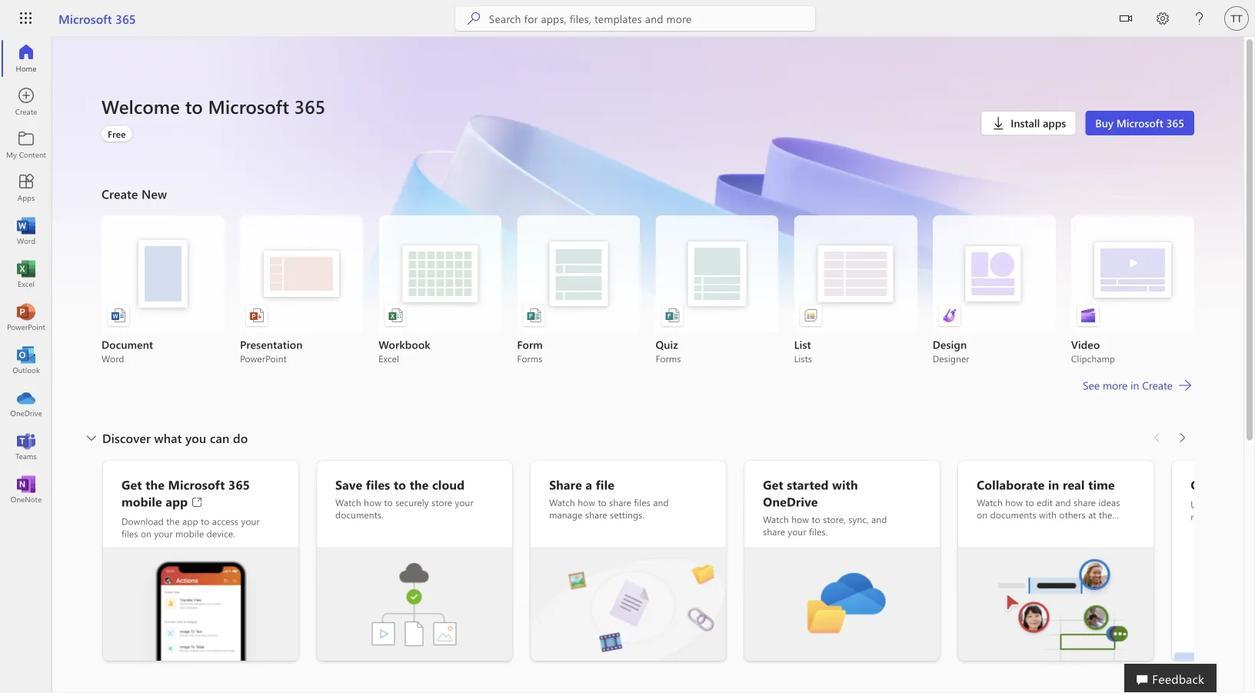 Task type: locate. For each thing, give the bounding box(es) containing it.
edit
[[1037, 496, 1053, 509]]

1 vertical spatial with
[[1040, 509, 1057, 521]]

the right at
[[1099, 509, 1113, 521]]

with
[[833, 476, 858, 493], [1040, 509, 1057, 521]]

the inside collaborate in real time watch how to edit and share ideas on documents with others at the same time.
[[1099, 509, 1113, 521]]

excel image
[[18, 266, 34, 282]]

share down file
[[609, 496, 632, 509]]

mobile
[[122, 493, 162, 510], [175, 527, 204, 540]]

navigation
[[0, 37, 52, 511]]

how inside get started with onedrive watch how to store, sync, and share your files.
[[792, 513, 810, 526]]

365
[[115, 10, 136, 27], [295, 94, 326, 118], [1167, 116, 1185, 130], [229, 476, 250, 493]]

2 forms from the left
[[656, 352, 681, 365]]

list lists
[[795, 337, 813, 365]]

new quiz image
[[665, 308, 681, 323]]

cloud
[[432, 476, 465, 493]]

create right more
[[1143, 378, 1173, 392]]

get for get the microsoft 365 mobile app
[[122, 476, 142, 493]]

designer design image
[[942, 308, 958, 323]]

get the microsoft 365 mobile app image
[[103, 547, 299, 661]]

get inside 'get the microsoft 365 mobile app'
[[122, 476, 142, 493]]

to down file
[[598, 496, 607, 509]]

manage
[[549, 509, 583, 521]]

workbook excel
[[379, 337, 431, 365]]

0 vertical spatial files
[[366, 476, 390, 493]]

in up edit
[[1049, 476, 1060, 493]]

0 vertical spatial create
[[102, 185, 138, 202]]

1 horizontal spatial and
[[872, 513, 888, 526]]

to left edit
[[1026, 496, 1035, 509]]

the up the download
[[146, 476, 165, 493]]

on down 'get the microsoft 365 mobile app'
[[141, 527, 152, 540]]

your inside save files to the cloud watch how to securely store your documents.
[[455, 496, 474, 509]]

collaborate
[[977, 476, 1045, 493]]

create new
[[102, 185, 167, 202]]

and inside get started with onedrive watch how to store, sync, and share your files.
[[872, 513, 888, 526]]

forms down 'quiz'
[[656, 352, 681, 365]]

create
[[102, 185, 138, 202], [1143, 378, 1173, 392]]

microsoft
[[58, 10, 112, 27], [208, 94, 289, 118], [1117, 116, 1164, 130], [168, 476, 225, 493], [1209, 498, 1249, 511]]

files inside save files to the cloud watch how to securely store your documents.
[[366, 476, 390, 493]]

your right store
[[455, 496, 474, 509]]

and inside share a file watch how to share files and manage share settings.
[[654, 496, 669, 509]]

watch up 'same'
[[977, 496, 1003, 509]]

files inside download the app to access your files on your mobile device.
[[122, 527, 138, 540]]

list
[[102, 215, 1195, 365]]

design designer
[[933, 337, 970, 365]]

0 vertical spatial in
[[1131, 378, 1140, 392]]

in right more
[[1131, 378, 1140, 392]]

presentation powerpoint
[[240, 337, 303, 365]]

save files to the cloud watch how to securely store your documents.
[[336, 476, 474, 521]]

excel workbook image
[[388, 308, 403, 323]]

1 vertical spatial in
[[1049, 476, 1060, 493]]

to inside collaborate in real time watch how to edit and share ideas on documents with others at the same time.
[[1026, 496, 1035, 509]]

0 horizontal spatial forms
[[517, 352, 543, 365]]

share down real
[[1074, 496, 1096, 509]]

with up store, at the right bottom of the page
[[833, 476, 858, 493]]

and for file
[[654, 496, 669, 509]]

workbook
[[379, 337, 431, 352]]

create new element
[[102, 182, 1195, 426]]

discover what you can do button
[[81, 426, 251, 450]]

to right welcome in the left of the page
[[185, 94, 203, 118]]

to
[[185, 94, 203, 118], [394, 476, 406, 493], [384, 496, 393, 509], [598, 496, 607, 509], [1026, 496, 1035, 509], [812, 513, 821, 526], [201, 515, 210, 527]]

1 horizontal spatial files
[[366, 476, 390, 493]]

my content image
[[18, 137, 34, 152]]

0 horizontal spatial and
[[654, 496, 669, 509]]

0 horizontal spatial get
[[122, 476, 142, 493]]

and for real
[[1056, 496, 1072, 509]]

how inside share a file watch how to share files and manage share settings.
[[578, 496, 596, 509]]

1 horizontal spatial on
[[977, 509, 988, 521]]

app up download the app to access your files on your mobile device.
[[166, 493, 188, 510]]

files inside share a file watch how to share files and manage share settings.
[[634, 496, 651, 509]]

watch
[[336, 496, 361, 509], [549, 496, 575, 509], [977, 496, 1003, 509], [763, 513, 789, 526]]

get inside get started with onedrive watch how to store, sync, and share your files.
[[763, 476, 784, 493]]

how down collaborate
[[1006, 496, 1023, 509]]

to left access
[[201, 515, 210, 527]]

mobile up the download
[[122, 493, 162, 510]]

app inside download the app to access your files on your mobile device.
[[182, 515, 198, 527]]

create image
[[18, 94, 34, 109]]

share a file watch how to share files and manage share settings.
[[549, 476, 669, 521]]

your left files. at the bottom right of page
[[788, 526, 807, 538]]

the
[[146, 476, 165, 493], [410, 476, 429, 493], [1099, 509, 1113, 521], [166, 515, 180, 527]]

app inside 'get the microsoft 365 mobile app'
[[166, 493, 188, 510]]

install apps button
[[981, 111, 1077, 135]]

on left documents
[[977, 509, 988, 521]]

create left new
[[102, 185, 138, 202]]

how
[[364, 496, 382, 509], [578, 496, 596, 509], [1006, 496, 1023, 509], [792, 513, 810, 526]]

how down a
[[578, 496, 596, 509]]

share down onedrive
[[763, 526, 786, 538]]

forms for form
[[517, 352, 543, 365]]

the inside save files to the cloud watch how to securely store your documents.
[[410, 476, 429, 493]]

1 horizontal spatial forms
[[656, 352, 681, 365]]

1 get from the left
[[122, 476, 142, 493]]

watch down share
[[549, 496, 575, 509]]

excel
[[379, 352, 399, 365]]

 button
[[1108, 0, 1145, 40]]

watch down save
[[336, 496, 361, 509]]

save
[[336, 476, 363, 493]]

document
[[102, 337, 153, 352]]

get started with onedrive image
[[745, 547, 940, 661]]

to left store, at the right bottom of the page
[[812, 513, 821, 526]]

get for get started with onedrive watch how to store, sync, and share your files.
[[763, 476, 784, 493]]

None search field
[[455, 6, 816, 31]]

grow
[[1191, 476, 1223, 493]]

next image
[[1175, 426, 1190, 450]]

365 inside banner
[[115, 10, 136, 27]]

with left others at bottom
[[1040, 509, 1057, 521]]

and right settings.
[[654, 496, 669, 509]]

design
[[933, 337, 967, 352]]

1 forms from the left
[[517, 352, 543, 365]]

1 horizontal spatial mobile
[[175, 527, 204, 540]]

and right sync,
[[872, 513, 888, 526]]

get up onedrive
[[763, 476, 784, 493]]

forms
[[517, 352, 543, 365], [656, 352, 681, 365]]

1 horizontal spatial in
[[1131, 378, 1140, 392]]

1 vertical spatial mobile
[[175, 527, 204, 540]]

list
[[795, 337, 812, 352]]

microsoft inside banner
[[58, 10, 112, 27]]

app
[[166, 493, 188, 510], [182, 515, 198, 527]]

2 get from the left
[[763, 476, 784, 493]]

feedback button
[[1125, 664, 1217, 693]]

1 horizontal spatial with
[[1040, 509, 1057, 521]]

started
[[787, 476, 829, 493]]

buy microsoft 365 button
[[1086, 111, 1195, 135]]

mobile left device.
[[175, 527, 204, 540]]

share inside collaborate in real time watch how to edit and share ideas on documents with others at the same time.
[[1074, 496, 1096, 509]]

0 vertical spatial on
[[977, 509, 988, 521]]

how inside collaborate in real time watch how to edit and share ideas on documents with others at the same time.
[[1006, 496, 1023, 509]]

presentation
[[240, 337, 303, 352]]

lists
[[795, 352, 813, 365]]

0 horizontal spatial files
[[122, 527, 138, 540]]

on
[[977, 509, 988, 521], [141, 527, 152, 540]]

to left securely
[[384, 496, 393, 509]]

video
[[1072, 337, 1101, 352]]

1 horizontal spatial create
[[1143, 378, 1173, 392]]

get up the download
[[122, 476, 142, 493]]

0 vertical spatial mobile
[[122, 493, 162, 510]]

2 vertical spatial files
[[122, 527, 138, 540]]

forms for quiz
[[656, 352, 681, 365]]

to up securely
[[394, 476, 406, 493]]

1 horizontal spatial get
[[763, 476, 784, 493]]

app down 'get the microsoft 365 mobile app'
[[182, 515, 198, 527]]

0 horizontal spatial with
[[833, 476, 858, 493]]

1 vertical spatial on
[[141, 527, 152, 540]]

your
[[1226, 476, 1253, 493], [455, 496, 474, 509], [241, 515, 260, 527], [788, 526, 807, 538], [154, 527, 173, 540]]

your up fr
[[1226, 476, 1253, 493]]

designer
[[933, 352, 970, 365]]

and inside collaborate in real time watch how to edit and share ideas on documents with others at the same time.
[[1056, 496, 1072, 509]]

2 horizontal spatial and
[[1056, 496, 1072, 509]]

forms inside form forms
[[517, 352, 543, 365]]

0 horizontal spatial on
[[141, 527, 152, 540]]

can
[[210, 430, 230, 446]]

onedrive
[[763, 493, 818, 510]]

and right edit
[[1056, 496, 1072, 509]]

0 vertical spatial app
[[166, 493, 188, 510]]

video clipchamp
[[1072, 337, 1116, 365]]

with inside collaborate in real time watch how to edit and share ideas on documents with others at the same time.
[[1040, 509, 1057, 521]]

how left securely
[[364, 496, 382, 509]]

files
[[366, 476, 390, 493], [634, 496, 651, 509], [122, 527, 138, 540]]

get
[[122, 476, 142, 493], [763, 476, 784, 493]]

in
[[1131, 378, 1140, 392], [1049, 476, 1060, 493]]

watch down onedrive
[[763, 513, 789, 526]]

your inside get started with onedrive watch how to store, sync, and share your files.
[[788, 526, 807, 538]]

your inside grow your  use microsoft fr
[[1226, 476, 1253, 493]]

store,
[[823, 513, 846, 526]]

forms down form
[[517, 352, 543, 365]]

2 horizontal spatial files
[[634, 496, 651, 509]]

install
[[1011, 116, 1040, 130]]

do
[[233, 430, 248, 446]]

file
[[596, 476, 615, 493]]

apps
[[1043, 116, 1067, 130]]

the right the download
[[166, 515, 180, 527]]

0 horizontal spatial in
[[1049, 476, 1060, 493]]

tt
[[1232, 12, 1243, 24]]

and
[[654, 496, 669, 509], [1056, 496, 1072, 509], [872, 513, 888, 526]]

device.
[[207, 527, 235, 540]]

time.
[[1002, 521, 1022, 533]]

365 inside button
[[1167, 116, 1185, 130]]

0 horizontal spatial mobile
[[122, 493, 162, 510]]

lists list image
[[804, 308, 819, 323]]

how down onedrive
[[792, 513, 810, 526]]

designer design image
[[942, 308, 958, 323]]

on inside download the app to access your files on your mobile device.
[[141, 527, 152, 540]]

0 vertical spatial with
[[833, 476, 858, 493]]

1 vertical spatial files
[[634, 496, 651, 509]]

the up securely
[[410, 476, 429, 493]]

1 vertical spatial create
[[1143, 378, 1173, 392]]

share
[[609, 496, 632, 509], [1074, 496, 1096, 509], [585, 509, 608, 521], [763, 526, 786, 538]]

1 vertical spatial app
[[182, 515, 198, 527]]



Task type: vqa. For each thing, say whether or not it's contained in the screenshot.
'Name Presentation 1' cell
no



Task type: describe. For each thing, give the bounding box(es) containing it.
365 inside 'get the microsoft 365 mobile app'
[[229, 476, 250, 493]]

list containing document
[[102, 215, 1195, 365]]

microsoft 365 banner
[[0, 0, 1256, 40]]

share a file image
[[531, 547, 726, 661]]

to inside download the app to access your files on your mobile device.
[[201, 515, 210, 527]]

buy
[[1096, 116, 1114, 130]]


[[1120, 12, 1133, 25]]

you
[[185, 430, 206, 446]]

microsoft inside button
[[1117, 116, 1164, 130]]

see more in create
[[1083, 378, 1173, 392]]

grow your  use microsoft fr
[[1191, 476, 1256, 523]]

tt button
[[1219, 0, 1256, 37]]

Search box. Suggestions appear as you type. search field
[[489, 6, 816, 31]]

others
[[1060, 509, 1086, 521]]

sync,
[[849, 513, 869, 526]]

clipchamp
[[1072, 352, 1116, 365]]

onenote image
[[18, 482, 34, 497]]

with inside get started with onedrive watch how to store, sync, and share your files.
[[833, 476, 858, 493]]

collaborate in real time watch how to edit and share ideas on documents with others at the same time.
[[977, 476, 1121, 533]]

share right 'manage'
[[585, 509, 608, 521]]

home image
[[18, 51, 34, 66]]

apps image
[[18, 180, 34, 195]]

discover what you can do
[[102, 430, 248, 446]]

powerpoint image
[[18, 309, 34, 325]]

store
[[432, 496, 453, 509]]

quiz forms
[[656, 337, 681, 365]]

quiz
[[656, 337, 679, 352]]

ideas
[[1099, 496, 1121, 509]]

powerpoint
[[240, 352, 287, 365]]

document word
[[102, 337, 153, 365]]

mobile inside download the app to access your files on your mobile device.
[[175, 527, 204, 540]]

share inside get started with onedrive watch how to store, sync, and share your files.
[[763, 526, 786, 538]]

watch inside save files to the cloud watch how to securely store your documents.
[[336, 496, 361, 509]]

get the microsoft 365 mobile app
[[122, 476, 250, 510]]

the inside 'get the microsoft 365 mobile app'
[[146, 476, 165, 493]]

grow your business image
[[1173, 547, 1256, 661]]

microsoft inside 'get the microsoft 365 mobile app'
[[168, 476, 225, 493]]

welcome to microsoft 365
[[102, 94, 326, 118]]

form forms
[[517, 337, 543, 365]]

get started with onedrive watch how to store, sync, and share your files.
[[763, 476, 888, 538]]

use
[[1191, 498, 1207, 511]]

real
[[1063, 476, 1085, 493]]

files.
[[809, 526, 828, 538]]

how inside save files to the cloud watch how to securely store your documents.
[[364, 496, 382, 509]]

download
[[122, 515, 164, 527]]

new
[[142, 185, 167, 202]]

settings.
[[610, 509, 645, 521]]

buy microsoft 365
[[1096, 116, 1185, 130]]

watch inside share a file watch how to share files and manage share settings.
[[549, 496, 575, 509]]

forms survey image
[[527, 308, 542, 323]]

at
[[1089, 509, 1097, 521]]

discover
[[102, 430, 151, 446]]

documents
[[991, 509, 1037, 521]]

form
[[517, 337, 543, 352]]

onedrive image
[[18, 395, 34, 411]]

microsoft 365
[[58, 10, 136, 27]]

word document image
[[111, 308, 126, 323]]

in inside collaborate in real time watch how to edit and share ideas on documents with others at the same time.
[[1049, 476, 1060, 493]]

watch inside get started with onedrive watch how to store, sync, and share your files.
[[763, 513, 789, 526]]

teams image
[[18, 439, 34, 454]]

documents.
[[336, 509, 384, 521]]

in inside create new element
[[1131, 378, 1140, 392]]

microsoft inside grow your  use microsoft fr
[[1209, 498, 1249, 511]]

what
[[154, 430, 182, 446]]

word image
[[18, 223, 34, 239]]

outlook image
[[18, 352, 34, 368]]

your right access
[[241, 515, 260, 527]]

this account doesn't have a microsoft 365 subscription. click to view your benefits. tooltip
[[102, 126, 132, 142]]

watch inside collaborate in real time watch how to edit and share ideas on documents with others at the same time.
[[977, 496, 1003, 509]]

a
[[586, 476, 593, 493]]

word
[[102, 352, 124, 365]]

your down 'get the microsoft 365 mobile app'
[[154, 527, 173, 540]]

save files to the cloud image
[[317, 547, 513, 661]]

to inside get started with onedrive watch how to store, sync, and share your files.
[[812, 513, 821, 526]]

0 horizontal spatial create
[[102, 185, 138, 202]]

see
[[1083, 378, 1100, 392]]

more
[[1103, 378, 1128, 392]]

share
[[549, 476, 582, 493]]

mobile inside 'get the microsoft 365 mobile app'
[[122, 493, 162, 510]]

the inside download the app to access your files on your mobile device.
[[166, 515, 180, 527]]

feedback
[[1153, 670, 1205, 687]]

install apps
[[1011, 116, 1067, 130]]

securely
[[396, 496, 429, 509]]

to inside share a file watch how to share files and manage share settings.
[[598, 496, 607, 509]]

collaborate in real time image
[[959, 547, 1154, 661]]

download the app to access your files on your mobile device.
[[122, 515, 260, 540]]

powerpoint presentation image
[[249, 308, 265, 323]]

fr
[[1251, 498, 1256, 511]]

same
[[977, 521, 999, 533]]

welcome
[[102, 94, 180, 118]]

on inside collaborate in real time watch how to edit and share ideas on documents with others at the same time.
[[977, 509, 988, 521]]

see more in create link
[[1082, 376, 1195, 395]]

free
[[108, 128, 126, 140]]

time
[[1089, 476, 1115, 493]]

access
[[212, 515, 239, 527]]

clipchamp video image
[[1081, 308, 1096, 323]]



